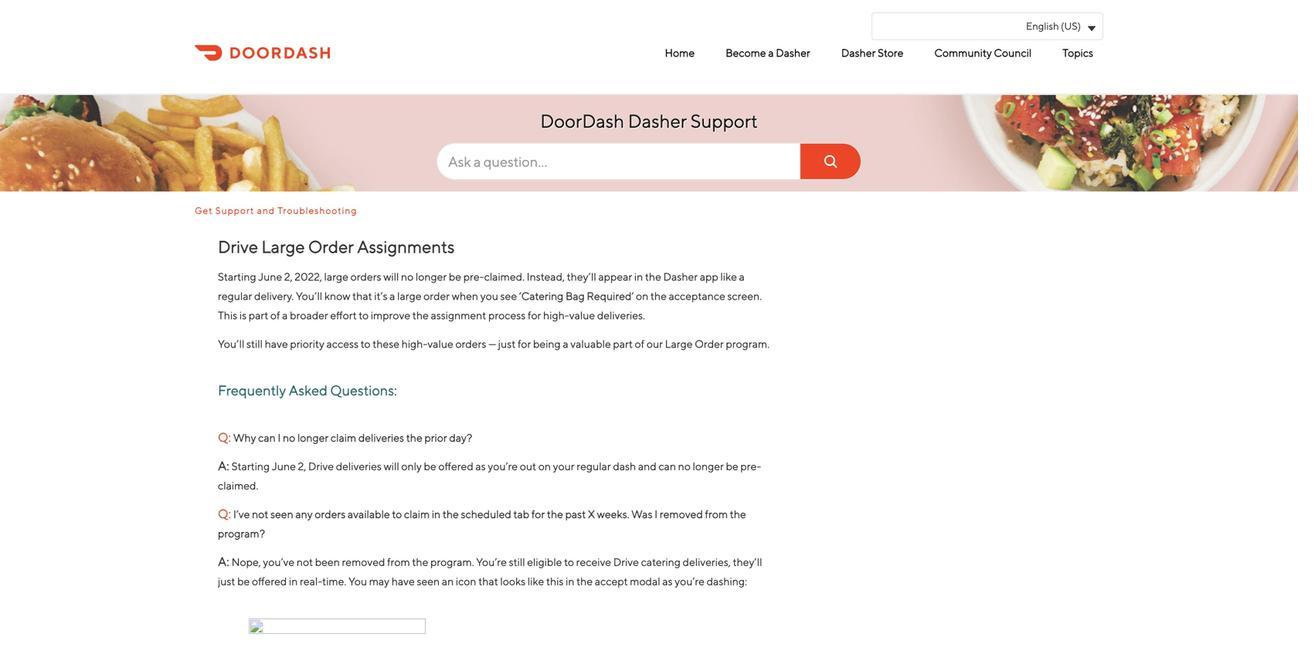 Task type: describe. For each thing, give the bounding box(es) containing it.
i've
[[233, 508, 250, 521]]

get
[[195, 205, 213, 216]]

will inside starting june 2, drive deliveries will only be offered as you're out on your regular dash and can no longer be pre- claimed.
[[384, 460, 400, 473]]

1 vertical spatial support
[[216, 205, 255, 216]]

app
[[700, 271, 719, 283]]

no inside q: why can i no longer claim deliveries the prior day?
[[283, 432, 296, 445]]

for inside the on the acceptance screen. this is part of a broader effort to improve the assignment process for high-value deliveries.
[[528, 309, 542, 322]]

x
[[588, 508, 595, 521]]

these
[[373, 338, 400, 351]]

modal
[[630, 576, 661, 588]]

acceptance
[[669, 290, 726, 303]]

english (us)
[[1027, 20, 1082, 32]]

on the acceptance screen. this is part of a broader effort to improve the assignment process for high-value deliveries.
[[218, 290, 762, 322]]

dasher store link
[[838, 40, 908, 66]]

questions:
[[330, 382, 397, 399]]

2, for drive large order assignments
[[284, 271, 293, 283]]

0 horizontal spatial still
[[247, 338, 263, 351]]

as inside nope, you've not been removed from the program. you're still eligible to receive drive catering deliveries, they'll just be offered in real-time. you may have seen an icon that looks like this in the accept modal as you're dashing:
[[663, 576, 673, 588]]

for for tab
[[532, 508, 545, 521]]

1 horizontal spatial program.
[[726, 338, 770, 351]]

0 horizontal spatial order
[[308, 237, 354, 257]]

Preferred Language, English (US) button
[[872, 12, 1104, 40]]

a inside the on the acceptance screen. this is part of a broader effort to improve the assignment process for high-value deliveries.
[[282, 309, 288, 322]]

order
[[424, 290, 450, 303]]

doordash
[[541, 110, 625, 132]]

a right it's
[[390, 290, 395, 303]]

0 vertical spatial just
[[499, 338, 516, 351]]

in right this
[[566, 576, 575, 588]]

english
[[1027, 20, 1060, 32]]

asked
[[289, 382, 328, 399]]

no inside "starting june 2, 2022, large orders will no longer be pre-claimed. instead, they'll appear in the dasher app like a regular delivery. you'll know that it's a large order when you see"
[[401, 271, 414, 283]]

may
[[369, 576, 390, 588]]

'catering
[[519, 290, 564, 303]]

from inside nope, you've not been removed from the program. you're still eligible to receive drive catering deliveries, they'll just be offered in real-time. you may have seen an icon that looks like this in the accept modal as you're dashing:
[[387, 556, 410, 569]]

nope, you've not been removed from the program. you're still eligible to receive drive catering deliveries, they'll just be offered in real-time. you may have seen an icon that looks like this in the accept modal as you're dashing:
[[218, 556, 763, 588]]

only
[[402, 460, 422, 473]]

assignments
[[357, 237, 455, 257]]

they'll inside nope, you've not been removed from the program. you're still eligible to receive drive catering deliveries, they'll just be offered in real-time. you may have seen an icon that looks like this in the accept modal as you're dashing:
[[733, 556, 763, 569]]

accept
[[595, 576, 628, 588]]

0 horizontal spatial have
[[265, 338, 288, 351]]

i inside q: why can i no longer claim deliveries the prior day?
[[278, 432, 281, 445]]

starting june 2, 2022, large orders will no longer be pre-claimed. instead, they'll appear in the dasher app like a regular delivery. you'll know that it's a large order when you see
[[218, 271, 745, 303]]

you're inside nope, you've not been removed from the program. you're still eligible to receive drive catering deliveries, they'll just be offered in real-time. you may have seen an icon that looks like this in the accept modal as you're dashing:
[[675, 576, 705, 588]]

frequently asked questions:
[[218, 382, 397, 399]]

instead,
[[527, 271, 565, 283]]

home
[[665, 46, 695, 59]]

orders inside "starting june 2, 2022, large orders will no longer be pre-claimed. instead, they'll appear in the dasher app like a regular delivery. you'll know that it's a large order when you see"
[[351, 271, 382, 283]]

2022,
[[295, 271, 322, 283]]

troubleshooting
[[278, 205, 357, 216]]

removed inside i've not seen any orders available to claim in the scheduled tab for the past x weeks. was i removed from the program?
[[660, 508, 703, 521]]

june for a:
[[272, 460, 296, 473]]

dasher right become
[[776, 46, 811, 59]]

(us)
[[1062, 20, 1082, 32]]

weeks.
[[597, 508, 630, 521]]

still inside nope, you've not been removed from the program. you're still eligible to receive drive catering deliveries, they'll just be offered in real-time. you may have seen an icon that looks like this in the accept modal as you're dashing:
[[509, 556, 525, 569]]

0 vertical spatial support
[[691, 110, 758, 132]]

receive
[[577, 556, 612, 569]]

1 vertical spatial high-
[[402, 338, 428, 351]]

see
[[501, 290, 517, 303]]

dashing:
[[707, 576, 748, 588]]

why
[[233, 432, 256, 445]]

dasher store
[[842, 46, 904, 59]]

dash
[[613, 460, 637, 473]]

q: why can i no longer claim deliveries the prior day?
[[218, 430, 473, 445]]

dasher up ask a question... text box
[[628, 110, 688, 132]]

part inside the on the acceptance screen. this is part of a broader effort to improve the assignment process for high-value deliveries.
[[249, 309, 268, 322]]

seen inside nope, you've not been removed from the program. you're still eligible to receive drive catering deliveries, they'll just be offered in real-time. you may have seen an icon that looks like this in the accept modal as you're dashing:
[[417, 576, 440, 588]]

your
[[553, 460, 575, 473]]

community
[[935, 46, 993, 59]]

you'll still have priority access to these high-value orders — just for being a valuable part of our large order program.
[[218, 338, 770, 351]]

0 horizontal spatial value
[[428, 338, 454, 351]]

1 vertical spatial of
[[635, 338, 645, 351]]

1 horizontal spatial order
[[695, 338, 724, 351]]

time.
[[323, 576, 347, 588]]

an
[[442, 576, 454, 588]]

out
[[520, 460, 537, 473]]

become a dasher link
[[722, 40, 815, 66]]

you've
[[263, 556, 295, 569]]

can inside starting june 2, drive deliveries will only be offered as you're out on your regular dash and can no longer be pre- claimed.
[[659, 460, 677, 473]]

1 vertical spatial orders
[[456, 338, 487, 351]]

and inside starting june 2, drive deliveries will only be offered as you're out on your regular dash and can no longer be pre- claimed.
[[639, 460, 657, 473]]

starting for a:
[[232, 460, 270, 473]]

1 horizontal spatial large
[[665, 338, 693, 351]]

to left these
[[361, 338, 371, 351]]

0 horizontal spatial large
[[262, 237, 305, 257]]

being
[[534, 338, 561, 351]]

removed inside nope, you've not been removed from the program. you're still eligible to receive drive catering deliveries, they'll just be offered in real-time. you may have seen an icon that looks like this in the accept modal as you're dashing:
[[342, 556, 385, 569]]

Ask a question... text field
[[437, 143, 862, 180]]

past
[[566, 508, 586, 521]]

high- inside the on the acceptance screen. this is part of a broader effort to improve the assignment process for high-value deliveries.
[[544, 309, 570, 322]]

program?
[[218, 528, 265, 540]]

june for drive large order assignments
[[258, 271, 282, 283]]

deliveries,
[[683, 556, 731, 569]]

0 vertical spatial drive
[[218, 237, 258, 257]]

regular inside "starting june 2, 2022, large orders will no longer be pre-claimed. instead, they'll appear in the dasher app like a regular delivery. you'll know that it's a large order when you see"
[[218, 290, 252, 303]]

on inside the on the acceptance screen. this is part of a broader effort to improve the assignment process for high-value deliveries.
[[636, 290, 649, 303]]

a: for nope, you've not been removed from the program. you're still eligible to receive drive catering deliveries, they'll just be offered in real-time. you may have seen an icon that looks like this in the accept modal as you're dashing:
[[218, 555, 229, 569]]

for for just
[[518, 338, 531, 351]]

become a dasher
[[726, 46, 811, 59]]

topics
[[1063, 46, 1094, 59]]

it's
[[374, 290, 388, 303]]

0 horizontal spatial and
[[257, 205, 275, 216]]

you're inside starting june 2, drive deliveries will only be offered as you're out on your regular dash and can no longer be pre- claimed.
[[488, 460, 518, 473]]

a up screen.
[[740, 271, 745, 283]]

to inside the on the acceptance screen. this is part of a broader effort to improve the assignment process for high-value deliveries.
[[359, 309, 369, 322]]

eligible
[[527, 556, 562, 569]]

that inside "starting june 2, 2022, large orders will no longer be pre-claimed. instead, they'll appear in the dasher app like a regular delivery. you'll know that it's a large order when you see"
[[353, 290, 372, 303]]

scheduled
[[461, 508, 512, 521]]

available
[[348, 508, 390, 521]]

process
[[489, 309, 526, 322]]

can inside q: why can i no longer claim deliveries the prior day?
[[258, 432, 276, 445]]

tab
[[514, 508, 530, 521]]

in inside i've not seen any orders available to claim in the scheduled tab for the past x weeks. was i removed from the program?
[[432, 508, 441, 521]]

like inside nope, you've not been removed from the program. you're still eligible to receive drive catering deliveries, they'll just be offered in real-time. you may have seen an icon that looks like this in the accept modal as you're dashing:
[[528, 576, 545, 588]]

day?
[[450, 432, 473, 445]]

assignment
[[431, 309, 487, 322]]

be inside "starting june 2, 2022, large orders will no longer be pre-claimed. instead, they'll appear in the dasher app like a regular delivery. you'll know that it's a large order when you see"
[[449, 271, 462, 283]]

not inside i've not seen any orders available to claim in the scheduled tab for the past x weeks. was i removed from the program?
[[252, 508, 269, 521]]

the inside "starting june 2, 2022, large orders will no longer be pre-claimed. instead, they'll appear in the dasher app like a regular delivery. you'll know that it's a large order when you see"
[[646, 271, 662, 283]]

council
[[995, 46, 1032, 59]]

not inside nope, you've not been removed from the program. you're still eligible to receive drive catering deliveries, they'll just be offered in real-time. you may have seen an icon that looks like this in the accept modal as you're dashing:
[[297, 556, 313, 569]]

drive inside starting june 2, drive deliveries will only be offered as you're out on your regular dash and can no longer be pre- claimed.
[[308, 460, 334, 473]]

1 horizontal spatial part
[[613, 338, 633, 351]]

delivery.
[[254, 290, 294, 303]]

effort
[[330, 309, 357, 322]]

pre- inside "starting june 2, 2022, large orders will no longer be pre-claimed. instead, they'll appear in the dasher app like a regular delivery. you'll know that it's a large order when you see"
[[464, 271, 484, 283]]

required'
[[587, 290, 634, 303]]

been
[[315, 556, 340, 569]]

on inside starting june 2, drive deliveries will only be offered as you're out on your regular dash and can no longer be pre- claimed.
[[539, 460, 551, 473]]

be inside nope, you've not been removed from the program. you're still eligible to receive drive catering deliveries, they'll just be offered in real-time. you may have seen an icon that looks like this in the accept modal as you're dashing:
[[237, 576, 250, 588]]

appear
[[599, 271, 633, 283]]

doordash dasher support
[[541, 110, 758, 132]]



Task type: vqa. For each thing, say whether or not it's contained in the screenshot.
must to the top
no



Task type: locate. For each thing, give the bounding box(es) containing it.
0 horizontal spatial i
[[278, 432, 281, 445]]

0 horizontal spatial offered
[[252, 576, 287, 588]]

1 horizontal spatial from
[[705, 508, 728, 521]]

when
[[452, 290, 479, 303]]

regular right your
[[577, 460, 611, 473]]

1 vertical spatial large
[[398, 290, 422, 303]]

longer inside q: why can i no longer claim deliveries the prior day?
[[298, 432, 329, 445]]

large down get support and troubleshooting link
[[262, 237, 305, 257]]

2, for a:
[[298, 460, 306, 473]]

i've not seen any orders available to claim in the scheduled tab for the past x weeks. was i removed from the program?
[[218, 508, 747, 540]]

for right 'tab'
[[532, 508, 545, 521]]

support right get
[[216, 205, 255, 216]]

a down delivery.
[[282, 309, 288, 322]]

0 vertical spatial part
[[249, 309, 268, 322]]

i right the was
[[655, 508, 658, 521]]

nope,
[[232, 556, 261, 569]]

0 horizontal spatial not
[[252, 508, 269, 521]]

orders left —
[[456, 338, 487, 351]]

1 horizontal spatial drive
[[308, 460, 334, 473]]

claimed. up i've
[[218, 480, 259, 493]]

0 vertical spatial seen
[[271, 508, 294, 521]]

claimed. inside starting june 2, drive deliveries will only be offered as you're out on your regular dash and can no longer be pre- claimed.
[[218, 480, 259, 493]]

starting inside "starting june 2, 2022, large orders will no longer be pre-claimed. instead, they'll appear in the dasher app like a regular delivery. you'll know that it's a large order when you see"
[[218, 271, 256, 283]]

offered down you've
[[252, 576, 287, 588]]

0 horizontal spatial orders
[[315, 508, 346, 521]]

from up may
[[387, 556, 410, 569]]

1 vertical spatial they'll
[[733, 556, 763, 569]]

1 vertical spatial part
[[613, 338, 633, 351]]

2 will from the top
[[384, 460, 400, 473]]

2, up any
[[298, 460, 306, 473]]

starting june 2, drive deliveries will only be offered as you're out on your regular dash and can no longer be pre- claimed.
[[218, 460, 762, 493]]

just right —
[[499, 338, 516, 351]]

a
[[769, 46, 774, 59], [740, 271, 745, 283], [390, 290, 395, 303], [282, 309, 288, 322], [563, 338, 569, 351]]

home link
[[661, 40, 699, 66]]

any
[[296, 508, 313, 521]]

to right available
[[392, 508, 402, 521]]

have
[[265, 338, 288, 351], [392, 576, 415, 588]]

this
[[218, 309, 238, 322]]

as down catering
[[663, 576, 673, 588]]

starting
[[218, 271, 256, 283], [232, 460, 270, 473]]

1 horizontal spatial claimed.
[[484, 271, 525, 283]]

2 vertical spatial orders
[[315, 508, 346, 521]]

dasher up acceptance
[[664, 271, 698, 283]]

starting for drive large order assignments
[[218, 271, 256, 283]]

on up deliveries.
[[636, 290, 649, 303]]

june inside "starting june 2, 2022, large orders will no longer be pre-claimed. instead, they'll appear in the dasher app like a regular delivery. you'll know that it's a large order when you see"
[[258, 271, 282, 283]]

1 vertical spatial removed
[[342, 556, 385, 569]]

as left out
[[476, 460, 486, 473]]

seen left any
[[271, 508, 294, 521]]

dasher help home image
[[195, 43, 330, 63]]

still up looks
[[509, 556, 525, 569]]

1 horizontal spatial large
[[398, 290, 422, 303]]

large right our at bottom
[[665, 338, 693, 351]]

still down is
[[247, 338, 263, 351]]

drive down get support and troubleshooting
[[218, 237, 258, 257]]

0 vertical spatial as
[[476, 460, 486, 473]]

our
[[647, 338, 663, 351]]

broader
[[290, 309, 328, 322]]

support down become
[[691, 110, 758, 132]]

pre-
[[464, 271, 484, 283], [741, 460, 762, 473]]

claimed. inside "starting june 2, 2022, large orders will no longer be pre-claimed. instead, they'll appear in the dasher app like a regular delivery. you'll know that it's a large order when you see"
[[484, 271, 525, 283]]

part right is
[[249, 309, 268, 322]]

that left it's
[[353, 290, 372, 303]]

claim right available
[[404, 508, 430, 521]]

0 horizontal spatial support
[[216, 205, 255, 216]]

0 horizontal spatial drive
[[218, 237, 258, 257]]

june up any
[[272, 460, 296, 473]]

community council
[[935, 46, 1032, 59]]

deliveries inside q: why can i no longer claim deliveries the prior day?
[[359, 432, 404, 445]]

orders right any
[[315, 508, 346, 521]]

screen.
[[728, 290, 762, 303]]

2, left 2022,
[[284, 271, 293, 283]]

claim inside i've not seen any orders available to claim in the scheduled tab for the past x weeks. was i removed from the program?
[[404, 508, 430, 521]]

high- right these
[[402, 338, 428, 351]]

1 horizontal spatial can
[[659, 460, 677, 473]]

of left our at bottom
[[635, 338, 645, 351]]

1 vertical spatial large
[[665, 338, 693, 351]]

orders up it's
[[351, 271, 382, 283]]

june
[[258, 271, 282, 283], [272, 460, 296, 473]]

1 horizontal spatial they'll
[[733, 556, 763, 569]]

become
[[726, 46, 767, 59]]

in right "appear"
[[635, 271, 643, 283]]

of down delivery.
[[271, 309, 280, 322]]

0 horizontal spatial claim
[[331, 432, 357, 445]]

large
[[324, 271, 349, 283], [398, 290, 422, 303]]

to inside nope, you've not been removed from the program. you're still eligible to receive drive catering deliveries, they'll just be offered in real-time. you may have seen an icon that looks like this in the accept modal as you're dashing:
[[565, 556, 574, 569]]

1 horizontal spatial high-
[[544, 309, 570, 322]]

was
[[632, 508, 653, 521]]

no right "dash"
[[679, 460, 691, 473]]

2 q: from the top
[[218, 507, 233, 522]]

1 horizontal spatial and
[[639, 460, 657, 473]]

in inside "starting june 2, 2022, large orders will no longer be pre-claimed. instead, they'll appear in the dasher app like a regular delivery. you'll know that it's a large order when you see"
[[635, 271, 643, 283]]

not right i've
[[252, 508, 269, 521]]

for inside i've not seen any orders available to claim in the scheduled tab for the past x weeks. was i removed from the program?
[[532, 508, 545, 521]]

a right become
[[769, 46, 774, 59]]

1 horizontal spatial you'll
[[296, 290, 323, 303]]

catering
[[641, 556, 681, 569]]

pre- inside starting june 2, drive deliveries will only be offered as you're out on your regular dash and can no longer be pre- claimed.
[[741, 460, 762, 473]]

1 horizontal spatial regular
[[577, 460, 611, 473]]

store
[[878, 46, 904, 59]]

will inside "starting june 2, 2022, large orders will no longer be pre-claimed. instead, they'll appear in the dasher app like a regular delivery. you'll know that it's a large order when you see"
[[384, 271, 399, 283]]

1 vertical spatial 2,
[[298, 460, 306, 473]]

1 vertical spatial you'll
[[218, 338, 245, 351]]

will
[[384, 271, 399, 283], [384, 460, 400, 473]]

'catering bag required'
[[519, 290, 634, 303]]

frequently
[[218, 382, 286, 399]]

0 horizontal spatial from
[[387, 556, 410, 569]]

a: up program?
[[218, 459, 229, 474]]

1 vertical spatial seen
[[417, 576, 440, 588]]

0 vertical spatial you'll
[[296, 290, 323, 303]]

can
[[258, 432, 276, 445], [659, 460, 677, 473]]

high- down 'catering
[[544, 309, 570, 322]]

to inside i've not seen any orders available to claim in the scheduled tab for the past x weeks. was i removed from the program?
[[392, 508, 402, 521]]

1 vertical spatial q:
[[218, 507, 233, 522]]

removed
[[660, 508, 703, 521], [342, 556, 385, 569]]

as inside starting june 2, drive deliveries will only be offered as you're out on your regular dash and can no longer be pre- claimed.
[[476, 460, 486, 473]]

a: left nope, at the bottom left of page
[[218, 555, 229, 569]]

2 a: from the top
[[218, 555, 229, 569]]

can right the why
[[258, 432, 276, 445]]

0 vertical spatial removed
[[660, 508, 703, 521]]

2, inside "starting june 2, 2022, large orders will no longer be pre-claimed. instead, they'll appear in the dasher app like a regular delivery. you'll know that it's a large order when you see"
[[284, 271, 293, 283]]

regular up this
[[218, 290, 252, 303]]

looks
[[501, 576, 526, 588]]

1 horizontal spatial not
[[297, 556, 313, 569]]

in left real-
[[289, 576, 298, 588]]

valuable
[[571, 338, 611, 351]]

0 vertical spatial deliveries
[[359, 432, 404, 445]]

is
[[240, 309, 247, 322]]

they'll inside "starting june 2, 2022, large orders will no longer be pre-claimed. instead, they'll appear in the dasher app like a regular delivery. you'll know that it's a large order when you see"
[[567, 271, 597, 283]]

and
[[257, 205, 275, 216], [639, 460, 657, 473]]

program. up an
[[431, 556, 474, 569]]

q:
[[218, 430, 231, 445], [218, 507, 233, 522]]

0 vertical spatial a:
[[218, 459, 229, 474]]

orders
[[351, 271, 382, 283], [456, 338, 487, 351], [315, 508, 346, 521]]

like
[[721, 271, 738, 283], [528, 576, 545, 588]]

real-
[[300, 576, 323, 588]]

2,
[[284, 271, 293, 283], [298, 460, 306, 473]]

you'll up the broader
[[296, 290, 323, 303]]

1 horizontal spatial 2,
[[298, 460, 306, 473]]

1 horizontal spatial that
[[479, 576, 499, 588]]

that
[[353, 290, 372, 303], [479, 576, 499, 588]]

you're left out
[[488, 460, 518, 473]]

large up improve
[[398, 290, 422, 303]]

not up real-
[[297, 556, 313, 569]]

0 horizontal spatial you're
[[488, 460, 518, 473]]

1 vertical spatial that
[[479, 576, 499, 588]]

0 vertical spatial large
[[262, 237, 305, 257]]

get support and troubleshooting link
[[195, 205, 364, 216]]

drive down q: why can i no longer claim deliveries the prior day?
[[308, 460, 334, 473]]

0 vertical spatial from
[[705, 508, 728, 521]]

for left being
[[518, 338, 531, 351]]

deliveries down q: why can i no longer claim deliveries the prior day?
[[336, 460, 382, 473]]

you're
[[477, 556, 507, 569]]

you'll inside "starting june 2, 2022, large orders will no longer be pre-claimed. instead, they'll appear in the dasher app like a regular delivery. you'll know that it's a large order when you see"
[[296, 290, 323, 303]]

0 horizontal spatial regular
[[218, 290, 252, 303]]

0 vertical spatial claimed.
[[484, 271, 525, 283]]

drive
[[218, 237, 258, 257], [308, 460, 334, 473], [614, 556, 639, 569]]

seen inside i've not seen any orders available to claim in the scheduled tab for the past x weeks. was i removed from the program?
[[271, 508, 294, 521]]

no right the why
[[283, 432, 296, 445]]

have inside nope, you've not been removed from the program. you're still eligible to receive drive catering deliveries, they'll just be offered in real-time. you may have seen an icon that looks like this in the accept modal as you're dashing:
[[392, 576, 415, 588]]

1 a: from the top
[[218, 459, 229, 474]]

0 horizontal spatial claimed.
[[218, 480, 259, 493]]

to right the effort
[[359, 309, 369, 322]]

still
[[247, 338, 263, 351], [509, 556, 525, 569]]

1 vertical spatial deliveries
[[336, 460, 382, 473]]

like left this
[[528, 576, 545, 588]]

q: up program?
[[218, 507, 233, 522]]

in left scheduled
[[432, 508, 441, 521]]

i inside i've not seen any orders available to claim in the scheduled tab for the past x weeks. was i removed from the program?
[[655, 508, 658, 521]]

that inside nope, you've not been removed from the program. you're still eligible to receive drive catering deliveries, they'll just be offered in real-time. you may have seen an icon that looks like this in the accept modal as you're dashing:
[[479, 576, 499, 588]]

removed up you
[[342, 556, 385, 569]]

2 horizontal spatial no
[[679, 460, 691, 473]]

1 horizontal spatial orders
[[351, 271, 382, 283]]

0 horizontal spatial just
[[218, 576, 235, 588]]

for down 'catering
[[528, 309, 542, 322]]

offered inside starting june 2, drive deliveries will only be offered as you're out on your regular dash and can no longer be pre- claimed.
[[439, 460, 474, 473]]

0 horizontal spatial that
[[353, 290, 372, 303]]

0 vertical spatial claim
[[331, 432, 357, 445]]

1 q: from the top
[[218, 430, 231, 445]]

to
[[359, 309, 369, 322], [361, 338, 371, 351], [392, 508, 402, 521], [565, 556, 574, 569]]

2 vertical spatial no
[[679, 460, 691, 473]]

large up know
[[324, 271, 349, 283]]

of
[[271, 309, 280, 322], [635, 338, 645, 351]]

1 vertical spatial claimed.
[[218, 480, 259, 493]]

0 horizontal spatial removed
[[342, 556, 385, 569]]

be
[[449, 271, 462, 283], [424, 460, 437, 473], [726, 460, 739, 473], [237, 576, 250, 588]]

offered down day?
[[439, 460, 474, 473]]

value
[[570, 309, 595, 322], [428, 338, 454, 351]]

value inside the on the acceptance screen. this is part of a broader effort to improve the assignment process for high-value deliveries.
[[570, 309, 595, 322]]

starting down the why
[[232, 460, 270, 473]]

1 vertical spatial can
[[659, 460, 677, 473]]

0 vertical spatial i
[[278, 432, 281, 445]]

1 horizontal spatial longer
[[416, 271, 447, 283]]

they'll up 'catering bag required'
[[567, 271, 597, 283]]

a: for starting june 2, drive deliveries will only be offered as you're out on your regular dash and can no longer be pre- claimed.
[[218, 459, 229, 474]]

the
[[646, 271, 662, 283], [651, 290, 667, 303], [413, 309, 429, 322], [406, 432, 423, 445], [443, 508, 459, 521], [547, 508, 564, 521], [730, 508, 747, 521], [412, 556, 429, 569], [577, 576, 593, 588]]

0 vertical spatial can
[[258, 432, 276, 445]]

like right the app
[[721, 271, 738, 283]]

removed right the was
[[660, 508, 703, 521]]

0 vertical spatial that
[[353, 290, 372, 303]]

0 vertical spatial like
[[721, 271, 738, 283]]

the inside q: why can i no longer claim deliveries the prior day?
[[406, 432, 423, 445]]

claimed.
[[484, 271, 525, 283], [218, 480, 259, 493]]

order down acceptance
[[695, 338, 724, 351]]

0 vertical spatial for
[[528, 309, 542, 322]]

regular inside starting june 2, drive deliveries will only be offered as you're out on your regular dash and can no longer be pre- claimed.
[[577, 460, 611, 473]]

from
[[705, 508, 728, 521], [387, 556, 410, 569]]

orders inside i've not seen any orders available to claim in the scheduled tab for the past x weeks. was i removed from the program?
[[315, 508, 346, 521]]

0 vertical spatial starting
[[218, 271, 256, 283]]

menu
[[433, 40, 1098, 66]]

deliveries inside starting june 2, drive deliveries will only be offered as you're out on your regular dash and can no longer be pre- claimed.
[[336, 460, 382, 473]]

seen left an
[[417, 576, 440, 588]]

1 will from the top
[[384, 271, 399, 283]]

access
[[327, 338, 359, 351]]

2 vertical spatial drive
[[614, 556, 639, 569]]

0 horizontal spatial can
[[258, 432, 276, 445]]

2 horizontal spatial drive
[[614, 556, 639, 569]]

program. inside nope, you've not been removed from the program. you're still eligible to receive drive catering deliveries, they'll just be offered in real-time. you may have seen an icon that looks like this in the accept modal as you're dashing:
[[431, 556, 474, 569]]

value down "assignment" at the left top
[[428, 338, 454, 351]]

0 vertical spatial you're
[[488, 460, 518, 473]]

on right out
[[539, 460, 551, 473]]

1 vertical spatial value
[[428, 338, 454, 351]]

q: for q: why can i no longer claim deliveries the prior day?
[[218, 430, 231, 445]]

this
[[547, 576, 564, 588]]

just inside nope, you've not been removed from the program. you're still eligible to receive drive catering deliveries, they'll just be offered in real-time. you may have seen an icon that looks like this in the accept modal as you're dashing:
[[218, 576, 235, 588]]

claimed. up see
[[484, 271, 525, 283]]

seen
[[271, 508, 294, 521], [417, 576, 440, 588]]

longer inside "starting june 2, 2022, large orders will no longer be pre-claimed. instead, they'll appear in the dasher app like a regular delivery. you'll know that it's a large order when you see"
[[416, 271, 447, 283]]

0 vertical spatial pre-
[[464, 271, 484, 283]]

0 horizontal spatial 2,
[[284, 271, 293, 283]]

dasher left store
[[842, 46, 876, 59]]

and right "dash"
[[639, 460, 657, 473]]

icon
[[456, 576, 477, 588]]

0 horizontal spatial they'll
[[567, 271, 597, 283]]

order up 2022,
[[308, 237, 354, 257]]

0 horizontal spatial large
[[324, 271, 349, 283]]

offered inside nope, you've not been removed from the program. you're still eligible to receive drive catering deliveries, they'll just be offered in real-time. you may have seen an icon that looks like this in the accept modal as you're dashing:
[[252, 576, 287, 588]]

dasher inside "starting june 2, 2022, large orders will no longer be pre-claimed. instead, they'll appear in the dasher app like a regular delivery. you'll know that it's a large order when you see"
[[664, 271, 698, 283]]

program. down screen.
[[726, 338, 770, 351]]

1 vertical spatial starting
[[232, 460, 270, 473]]

of inside the on the acceptance screen. this is part of a broader effort to improve the assignment process for high-value deliveries.
[[271, 309, 280, 322]]

0 horizontal spatial as
[[476, 460, 486, 473]]

deliveries
[[359, 432, 404, 445], [336, 460, 382, 473]]

you
[[349, 576, 367, 588]]

a:
[[218, 459, 229, 474], [218, 555, 229, 569]]

to right eligible
[[565, 556, 574, 569]]

2 horizontal spatial longer
[[693, 460, 724, 473]]

0 vertical spatial of
[[271, 309, 280, 322]]

starting up is
[[218, 271, 256, 283]]

1 horizontal spatial just
[[499, 338, 516, 351]]

0 vertical spatial order
[[308, 237, 354, 257]]

deliveries up only
[[359, 432, 404, 445]]

and left "troubleshooting"
[[257, 205, 275, 216]]

will left only
[[384, 460, 400, 473]]

just
[[499, 338, 516, 351], [218, 576, 235, 588]]

that down you're at left bottom
[[479, 576, 499, 588]]

program.
[[726, 338, 770, 351], [431, 556, 474, 569]]

1 vertical spatial and
[[639, 460, 657, 473]]

q: left the why
[[218, 430, 231, 445]]

menu containing home
[[433, 40, 1098, 66]]

have left priority
[[265, 338, 288, 351]]

you
[[481, 290, 499, 303]]

q: for q:
[[218, 507, 233, 522]]

0 horizontal spatial you'll
[[218, 338, 245, 351]]

they'll up 'dashing:'
[[733, 556, 763, 569]]

1 vertical spatial will
[[384, 460, 400, 473]]

part down deliveries.
[[613, 338, 633, 351]]

drive up "accept"
[[614, 556, 639, 569]]

support
[[691, 110, 758, 132], [216, 205, 255, 216]]

improve
[[371, 309, 411, 322]]

0 horizontal spatial high-
[[402, 338, 428, 351]]

get support and troubleshooting
[[195, 205, 357, 216]]

1 horizontal spatial claim
[[404, 508, 430, 521]]

claim inside q: why can i no longer claim deliveries the prior day?
[[331, 432, 357, 445]]

priority
[[290, 338, 325, 351]]

know
[[325, 290, 351, 303]]

a right being
[[563, 338, 569, 351]]

community council link
[[931, 40, 1036, 66]]

like inside "starting june 2, 2022, large orders will no longer be pre-claimed. instead, they'll appear in the dasher app like a regular delivery. you'll know that it's a large order when you see"
[[721, 271, 738, 283]]

1 vertical spatial not
[[297, 556, 313, 569]]

no inside starting june 2, drive deliveries will only be offered as you're out on your regular dash and can no longer be pre- claimed.
[[679, 460, 691, 473]]

prior
[[425, 432, 447, 445]]

topics link
[[1059, 40, 1098, 66]]

will up it's
[[384, 271, 399, 283]]

0 vertical spatial program.
[[726, 338, 770, 351]]

deliveries.
[[598, 309, 646, 322]]

offered
[[439, 460, 474, 473], [252, 576, 287, 588]]

i right the why
[[278, 432, 281, 445]]

1 horizontal spatial removed
[[660, 508, 703, 521]]

bag
[[566, 290, 585, 303]]

2, inside starting june 2, drive deliveries will only be offered as you're out on your regular dash and can no longer be pre- claimed.
[[298, 460, 306, 473]]

1 horizontal spatial have
[[392, 576, 415, 588]]

june inside starting june 2, drive deliveries will only be offered as you're out on your regular dash and can no longer be pre- claimed.
[[272, 460, 296, 473]]

june up delivery.
[[258, 271, 282, 283]]

0 vertical spatial offered
[[439, 460, 474, 473]]

0 vertical spatial they'll
[[567, 271, 597, 283]]

can right "dash"
[[659, 460, 677, 473]]

no down assignments
[[401, 271, 414, 283]]

1 vertical spatial as
[[663, 576, 673, 588]]

starting inside starting june 2, drive deliveries will only be offered as you're out on your regular dash and can no longer be pre- claimed.
[[232, 460, 270, 473]]

0 horizontal spatial seen
[[271, 508, 294, 521]]

1 horizontal spatial no
[[401, 271, 414, 283]]

value down 'catering bag required'
[[570, 309, 595, 322]]

drive inside nope, you've not been removed from the program. you're still eligible to receive drive catering deliveries, they'll just be offered in real-time. you may have seen an icon that looks like this in the accept modal as you're dashing:
[[614, 556, 639, 569]]

have right may
[[392, 576, 415, 588]]

0 vertical spatial orders
[[351, 271, 382, 283]]

longer inside starting june 2, drive deliveries will only be offered as you're out on your regular dash and can no longer be pre- claimed.
[[693, 460, 724, 473]]

you're down deliveries,
[[675, 576, 705, 588]]

1 vertical spatial a:
[[218, 555, 229, 569]]

you're
[[488, 460, 518, 473], [675, 576, 705, 588]]

1 vertical spatial i
[[655, 508, 658, 521]]

—
[[489, 338, 497, 351]]

just down nope, at the bottom left of page
[[218, 576, 235, 588]]

from up deliveries,
[[705, 508, 728, 521]]

from inside i've not seen any orders available to claim in the scheduled tab for the past x weeks. was i removed from the program?
[[705, 508, 728, 521]]



